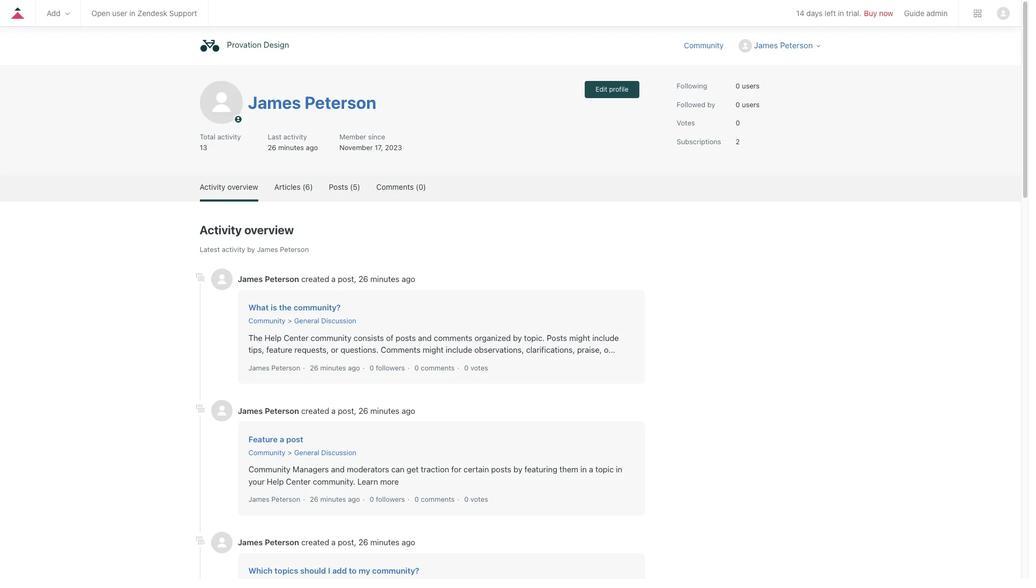 Task type: vqa. For each thing, say whether or not it's contained in the screenshot.


Task type: describe. For each thing, give the bounding box(es) containing it.
articles (6)
[[274, 182, 313, 191]]

14 days left in trial. buy now
[[797, 9, 894, 18]]

general discussion for center
[[294, 316, 356, 325]]

add button
[[47, 9, 69, 18]]

latest activity by james peterson
[[200, 245, 309, 254]]

general discussion link for center
[[294, 316, 356, 325]]

created for post
[[301, 406, 329, 415]]

general for the
[[294, 316, 319, 325]]

activity for last activity
[[284, 132, 307, 141]]

by right "latest"
[[247, 245, 255, 254]]

2 activity from the top
[[200, 223, 242, 237]]

0 votes for comments
[[464, 363, 488, 372]]

comments for for
[[421, 495, 455, 504]]

james peterson created a post, 26 minutes ago for feature a post
[[238, 406, 415, 415]]

to
[[349, 566, 357, 575]]

(0)
[[416, 182, 426, 191]]

post
[[286, 434, 303, 444]]

community inside community managers and moderators can get traction for certain posts by featuring them in a topic in your help center community. learn more
[[249, 464, 291, 474]]

comments (0) link
[[376, 174, 426, 199]]

general discussion for and
[[294, 448, 356, 457]]

support
[[169, 9, 197, 18]]

feature a post
[[249, 434, 303, 444]]

3 created from the top
[[301, 537, 329, 547]]

observations,
[[475, 345, 524, 354]]

my
[[359, 566, 370, 575]]

james peterson down your
[[249, 495, 300, 504]]

community.
[[313, 476, 355, 486]]

the
[[249, 333, 263, 342]]

in right topic
[[616, 464, 623, 474]]

(6)
[[303, 182, 313, 191]]

managers
[[293, 464, 329, 474]]

2
[[736, 137, 740, 146]]

guide admin link
[[904, 9, 948, 18]]

general discussion link for and
[[294, 448, 356, 457]]

in right user
[[129, 9, 135, 18]]

feature
[[249, 434, 278, 444]]

community link for community managers and moderators can get traction for certain posts by featuring them in a topic in your help center community. learn more
[[249, 448, 286, 457]]

subscriptions
[[677, 137, 721, 146]]

add
[[332, 566, 347, 575]]

buy
[[864, 9, 878, 18]]

1 vertical spatial overview
[[244, 223, 294, 237]]

by right followed
[[708, 100, 716, 109]]

guide admin
[[904, 9, 948, 18]]

0 vertical spatial overview
[[228, 182, 258, 191]]

james peterson inside james peterson popup button
[[754, 40, 813, 50]]

featuring
[[525, 464, 558, 474]]

activity overview link
[[200, 174, 258, 199]]

followed by
[[677, 100, 716, 109]]

james peterson button
[[739, 39, 822, 53]]

post, for feature a post
[[338, 406, 356, 415]]

the help center community consists of posts and comments organized by topic. posts might include tips, feature requests, or questions. comments might include observations, clarifications, praise, o...
[[249, 333, 619, 354]]

user
[[112, 9, 127, 18]]

guide
[[904, 9, 925, 18]]

what is the community? link
[[249, 302, 341, 312]]

feature
[[266, 345, 292, 354]]

(5)
[[350, 182, 360, 191]]

consists
[[354, 333, 384, 342]]

created for the
[[301, 274, 329, 284]]

questions.
[[341, 345, 379, 354]]

provation
[[227, 40, 262, 50]]

following
[[677, 82, 708, 90]]

community
[[311, 333, 352, 342]]

minutes inside last activity 26 minutes ago
[[278, 143, 304, 151]]

which
[[249, 566, 273, 575]]

latest
[[200, 245, 220, 254]]

votes
[[677, 118, 695, 127]]

design
[[264, 40, 289, 50]]

posts inside the help center community consists of posts and comments organized by topic. posts might include tips, feature requests, or questions. comments might include observations, clarifications, praise, o...
[[396, 333, 416, 342]]

articles
[[274, 182, 301, 191]]

14
[[797, 9, 805, 18]]

0 followers for consists
[[370, 363, 405, 372]]

last
[[268, 132, 282, 141]]

moderators
[[347, 464, 389, 474]]

activity for total activity
[[217, 132, 241, 141]]

followed
[[677, 100, 706, 109]]

26 minutes ago for questions.
[[310, 363, 360, 372]]

posts (5)
[[329, 182, 360, 191]]

more
[[380, 476, 399, 486]]

member since november 17, 2023
[[340, 132, 402, 151]]

followers for can
[[376, 495, 405, 504]]

13
[[200, 143, 207, 151]]

open user in zendesk support link
[[91, 9, 197, 18]]

in right left on the top of the page
[[838, 9, 844, 18]]

comments inside the help center community consists of posts and comments organized by topic. posts might include tips, feature requests, or questions. comments might include observations, clarifications, praise, o...
[[434, 333, 473, 342]]

and inside the help center community consists of posts and comments organized by topic. posts might include tips, feature requests, or questions. comments might include observations, clarifications, praise, o...
[[418, 333, 432, 342]]

ago inside last activity 26 minutes ago
[[306, 143, 318, 151]]

total activity 13
[[200, 132, 241, 151]]

november
[[340, 143, 373, 151]]

community for provation design link at the left top
[[684, 41, 724, 50]]

i
[[328, 566, 330, 575]]

traction
[[421, 464, 449, 474]]

discussion for moderators
[[321, 448, 356, 457]]

or
[[331, 345, 339, 354]]

1 activity from the top
[[200, 182, 226, 191]]

1 vertical spatial might
[[423, 345, 444, 354]]

for
[[451, 464, 462, 474]]

open user in zendesk support
[[91, 9, 197, 18]]

james peterson down feature at the left bottom of page
[[249, 363, 300, 372]]

certain
[[464, 464, 489, 474]]

posts inside community managers and moderators can get traction for certain posts by featuring them in a topic in your help center community. learn more
[[491, 464, 512, 474]]

open
[[91, 9, 110, 18]]

provation design
[[227, 40, 289, 50]]

0 horizontal spatial include
[[446, 345, 472, 354]]

of
[[386, 333, 394, 342]]

26 inside last activity 26 minutes ago
[[268, 143, 276, 151]]

2023
[[385, 143, 402, 151]]

user avatar image
[[997, 7, 1010, 20]]

1 vertical spatial community?
[[372, 566, 419, 575]]

get
[[407, 464, 419, 474]]

member
[[340, 132, 366, 141]]

user (james peterson) is a team member image
[[234, 115, 243, 124]]

0 horizontal spatial community?
[[294, 302, 341, 312]]

learn
[[358, 476, 378, 486]]

james peterson link
[[248, 92, 377, 112]]

topics
[[275, 566, 298, 575]]



Task type: locate. For each thing, give the bounding box(es) containing it.
0 votes
[[464, 363, 488, 372], [464, 495, 488, 504]]

1 vertical spatial comments
[[421, 363, 455, 372]]

1 0 users from the top
[[736, 82, 760, 90]]

help right your
[[267, 476, 284, 486]]

left
[[825, 9, 836, 18]]

james peterson created a post, 26 minutes ago for what is the community?
[[238, 274, 415, 284]]

peterson inside popup button
[[780, 40, 813, 50]]

1 votes from the top
[[471, 363, 488, 372]]

community down is
[[249, 316, 286, 325]]

0 vertical spatial general discussion link
[[294, 316, 356, 325]]

comments down the help center community consists of posts and comments organized by topic. posts might include tips, feature requests, or questions. comments might include observations, clarifications, praise, o...
[[421, 363, 455, 372]]

center inside the help center community consists of posts and comments organized by topic. posts might include tips, feature requests, or questions. comments might include observations, clarifications, praise, o...
[[284, 333, 309, 342]]

0 vertical spatial and
[[418, 333, 432, 342]]

overview left articles
[[228, 182, 258, 191]]

1 26 minutes ago from the top
[[310, 363, 360, 372]]

by inside the help center community consists of posts and comments organized by topic. posts might include tips, feature requests, or questions. comments might include observations, clarifications, praise, o...
[[513, 333, 522, 342]]

0 users
[[736, 82, 760, 90], [736, 100, 760, 109]]

1 vertical spatial posts
[[547, 333, 567, 342]]

activity down 13
[[200, 182, 226, 191]]

users
[[742, 82, 760, 90], [742, 100, 760, 109]]

votes down the certain
[[471, 495, 488, 504]]

0 vertical spatial followers
[[376, 363, 405, 372]]

0 horizontal spatial posts
[[396, 333, 416, 342]]

0 vertical spatial 0 votes
[[464, 363, 488, 372]]

2 vertical spatial comments
[[421, 495, 455, 504]]

general discussion link up community
[[294, 316, 356, 325]]

1 james peterson created a post, 26 minutes ago from the top
[[238, 274, 415, 284]]

your
[[249, 476, 265, 486]]

community link down feature on the left bottom
[[249, 448, 286, 457]]

general discussion up community
[[294, 316, 356, 325]]

general
[[294, 316, 319, 325], [294, 448, 319, 457]]

topic
[[596, 464, 614, 474]]

2 vertical spatial community link
[[249, 448, 286, 457]]

center inside community managers and moderators can get traction for certain posts by featuring them in a topic in your help center community. learn more
[[286, 476, 311, 486]]

created up the post
[[301, 406, 329, 415]]

2 vertical spatial post,
[[338, 537, 356, 547]]

comments left organized
[[434, 333, 473, 342]]

0 vertical spatial community link
[[684, 40, 735, 51]]

votes for certain
[[471, 495, 488, 504]]

created up what is the community? link
[[301, 274, 329, 284]]

followers down more
[[376, 495, 405, 504]]

1 vertical spatial general discussion link
[[294, 448, 356, 457]]

0 vertical spatial 0 users
[[736, 82, 760, 90]]

0 users down james peterson popup button
[[736, 82, 760, 90]]

center down the managers
[[286, 476, 311, 486]]

james peterson main content
[[0, 65, 1021, 579]]

last activity 26 minutes ago
[[268, 132, 318, 151]]

help inside the help center community consists of posts and comments organized by topic. posts might include tips, feature requests, or questions. comments might include observations, clarifications, praise, o...
[[265, 333, 282, 342]]

2 0 followers from the top
[[370, 495, 405, 504]]

activity
[[200, 182, 226, 191], [200, 223, 242, 237]]

0 vertical spatial discussion
[[321, 316, 356, 325]]

votes for comments
[[471, 363, 488, 372]]

james peterson created a post, 26 minutes ago
[[238, 274, 415, 284], [238, 406, 415, 415], [238, 537, 415, 547]]

since
[[368, 132, 385, 141]]

0 vertical spatial created
[[301, 274, 329, 284]]

0 followers down 'of'
[[370, 363, 405, 372]]

2 general discussion link from the top
[[294, 448, 356, 457]]

1 vertical spatial discussion
[[321, 448, 356, 457]]

0 vertical spatial comments
[[376, 182, 414, 191]]

0 vertical spatial comments
[[434, 333, 473, 342]]

and inside community managers and moderators can get traction for certain posts by featuring them in a topic in your help center community. learn more
[[331, 464, 345, 474]]

1 vertical spatial 0 followers
[[370, 495, 405, 504]]

community? right my
[[372, 566, 419, 575]]

1 0 followers from the top
[[370, 363, 405, 372]]

0 vertical spatial might
[[569, 333, 590, 342]]

activity right last
[[284, 132, 307, 141]]

1 horizontal spatial posts
[[547, 333, 567, 342]]

1 general from the top
[[294, 316, 319, 325]]

2 0 votes from the top
[[464, 495, 488, 504]]

0 comments
[[415, 363, 455, 372], [415, 495, 455, 504]]

created up should
[[301, 537, 329, 547]]

1 vertical spatial center
[[286, 476, 311, 486]]

0 vertical spatial center
[[284, 333, 309, 342]]

minutes
[[278, 143, 304, 151], [370, 274, 400, 284], [320, 363, 346, 372], [370, 406, 400, 415], [320, 495, 346, 504], [370, 537, 400, 547]]

1 vertical spatial help
[[267, 476, 284, 486]]

0 votes down observations,
[[464, 363, 488, 372]]

26 minutes ago down or
[[310, 363, 360, 372]]

1 vertical spatial include
[[446, 345, 472, 354]]

created
[[301, 274, 329, 284], [301, 406, 329, 415], [301, 537, 329, 547]]

1 activity overview from the top
[[200, 182, 258, 191]]

1 vertical spatial users
[[742, 100, 760, 109]]

1 discussion from the top
[[321, 316, 356, 325]]

admin
[[927, 9, 948, 18]]

1 vertical spatial 0 comments
[[415, 495, 455, 504]]

activity inside last activity 26 minutes ago
[[284, 132, 307, 141]]

clarifications,
[[526, 345, 575, 354]]

requests,
[[295, 345, 329, 354]]

0 vertical spatial james peterson created a post, 26 minutes ago
[[238, 274, 415, 284]]

0 vertical spatial help
[[265, 333, 282, 342]]

posts inside the help center community consists of posts and comments organized by topic. posts might include tips, feature requests, or questions. comments might include observations, clarifications, praise, o...
[[547, 333, 567, 342]]

1 vertical spatial 0 users
[[736, 100, 760, 109]]

total
[[200, 132, 216, 141]]

community managers and moderators can get traction for certain posts by featuring them in a topic in your help center community. learn more
[[249, 464, 623, 486]]

center up requests,
[[284, 333, 309, 342]]

should
[[300, 566, 326, 575]]

posts right 'of'
[[396, 333, 416, 342]]

26 minutes ago down community.
[[310, 495, 360, 504]]

community?
[[294, 302, 341, 312], [372, 566, 419, 575]]

general discussion up the managers
[[294, 448, 356, 457]]

post, for what is the community?
[[338, 274, 356, 284]]

community up following
[[684, 41, 724, 50]]

0 votes down the certain
[[464, 495, 488, 504]]

1 vertical spatial created
[[301, 406, 329, 415]]

in right 'them'
[[581, 464, 587, 474]]

2 26 minutes ago from the top
[[310, 495, 360, 504]]

post,
[[338, 274, 356, 284], [338, 406, 356, 415], [338, 537, 356, 547]]

comments for and
[[421, 363, 455, 372]]

comments
[[376, 182, 414, 191], [381, 345, 421, 354]]

2 activity overview from the top
[[200, 223, 294, 237]]

posts up clarifications,
[[547, 333, 567, 342]]

feature a post link
[[249, 434, 303, 444]]

0 users up 2
[[736, 100, 760, 109]]

0 followers for can
[[370, 495, 405, 504]]

3 james peterson created a post, 26 minutes ago from the top
[[238, 537, 415, 547]]

james
[[754, 40, 778, 50], [248, 92, 301, 112], [257, 245, 278, 254], [238, 274, 263, 284], [249, 363, 270, 372], [238, 406, 263, 415], [249, 495, 270, 504], [238, 537, 263, 547]]

now
[[880, 9, 894, 18]]

zendesk
[[137, 9, 167, 18]]

community? right the
[[294, 302, 341, 312]]

1 followers from the top
[[376, 363, 405, 372]]

what is the community?
[[249, 302, 341, 312]]

1 vertical spatial votes
[[471, 495, 488, 504]]

provation design link
[[200, 36, 295, 56]]

profile
[[609, 85, 629, 93]]

1 vertical spatial general discussion
[[294, 448, 356, 457]]

2 0 users from the top
[[736, 100, 760, 109]]

1 post, from the top
[[338, 274, 356, 284]]

1 general discussion link from the top
[[294, 316, 356, 325]]

james peterson up last activity 26 minutes ago in the left top of the page
[[248, 92, 377, 112]]

include up o... at right bottom
[[593, 333, 619, 342]]

1 vertical spatial community link
[[249, 316, 286, 325]]

help
[[265, 333, 282, 342], [267, 476, 284, 486]]

james peterson created a post, 26 minutes ago up what is the community? link
[[238, 274, 415, 284]]

comments down 'of'
[[381, 345, 421, 354]]

james peterson created a post, 26 minutes ago up i
[[238, 537, 415, 547]]

1 vertical spatial 0 votes
[[464, 495, 488, 504]]

1 vertical spatial posts
[[491, 464, 512, 474]]

which topics should i add to my community? link
[[249, 566, 419, 575]]

1 horizontal spatial and
[[418, 333, 432, 342]]

0 horizontal spatial might
[[423, 345, 444, 354]]

0 users for followed by
[[736, 100, 760, 109]]

activity overview up latest activity by james peterson
[[200, 223, 294, 237]]

can
[[391, 464, 405, 474]]

posts
[[396, 333, 416, 342], [491, 464, 512, 474]]

zendesk products image
[[974, 9, 982, 17]]

james peterson
[[754, 40, 813, 50], [248, 92, 377, 112], [249, 363, 300, 372], [249, 495, 300, 504]]

1 0 comments from the top
[[415, 363, 455, 372]]

3 post, from the top
[[338, 537, 356, 547]]

0 vertical spatial include
[[593, 333, 619, 342]]

2 general discussion from the top
[[294, 448, 356, 457]]

praise,
[[577, 345, 602, 354]]

comments
[[434, 333, 473, 342], [421, 363, 455, 372], [421, 495, 455, 504]]

0 vertical spatial 0 followers
[[370, 363, 405, 372]]

community link up following
[[684, 40, 735, 51]]

provation design help center home page image
[[200, 36, 220, 56]]

0 vertical spatial posts
[[329, 182, 348, 191]]

votes down observations,
[[471, 363, 488, 372]]

activity up "latest"
[[200, 223, 242, 237]]

1 horizontal spatial include
[[593, 333, 619, 342]]

edit profile button
[[585, 81, 639, 98]]

1 created from the top
[[301, 274, 329, 284]]

articles (6) link
[[274, 174, 313, 199]]

general discussion link up the managers
[[294, 448, 356, 457]]

overview
[[228, 182, 258, 191], [244, 223, 294, 237]]

followers down 'of'
[[376, 363, 405, 372]]

0 vertical spatial 0 comments
[[415, 363, 455, 372]]

0 vertical spatial users
[[742, 82, 760, 90]]

navigation containing add
[[0, 0, 1021, 27]]

0 vertical spatial 26 minutes ago
[[310, 363, 360, 372]]

1 vertical spatial james peterson created a post, 26 minutes ago
[[238, 406, 415, 415]]

2 vertical spatial created
[[301, 537, 329, 547]]

2 users from the top
[[742, 100, 760, 109]]

1 horizontal spatial community?
[[372, 566, 419, 575]]

0 comments for for
[[415, 495, 455, 504]]

26 minutes ago for center
[[310, 495, 360, 504]]

and right 'of'
[[418, 333, 432, 342]]

by left featuring
[[514, 464, 523, 474]]

17,
[[375, 143, 383, 151]]

by left topic.
[[513, 333, 522, 342]]

1 users from the top
[[742, 82, 760, 90]]

community for feature a post link
[[249, 448, 286, 457]]

james peterson down the 14 in the top right of the page
[[754, 40, 813, 50]]

by
[[708, 100, 716, 109], [247, 245, 255, 254], [513, 333, 522, 342], [514, 464, 523, 474]]

0 comments down the help center community consists of posts and comments organized by topic. posts might include tips, feature requests, or questions. comments might include observations, clarifications, praise, o...
[[415, 363, 455, 372]]

activity right "latest"
[[222, 245, 245, 254]]

0 users for following
[[736, 82, 760, 90]]

help inside community managers and moderators can get traction for certain posts by featuring them in a topic in your help center community. learn more
[[267, 476, 284, 486]]

1 horizontal spatial posts
[[491, 464, 512, 474]]

what
[[249, 302, 269, 312]]

2 votes from the top
[[471, 495, 488, 504]]

1 vertical spatial comments
[[381, 345, 421, 354]]

community link
[[684, 40, 735, 51], [249, 316, 286, 325], [249, 448, 286, 457]]

james inside popup button
[[754, 40, 778, 50]]

1 vertical spatial general
[[294, 448, 319, 457]]

overview up latest activity by james peterson
[[244, 223, 294, 237]]

topic.
[[524, 333, 545, 342]]

comments inside the help center community consists of posts and comments organized by topic. posts might include tips, feature requests, or questions. comments might include observations, clarifications, praise, o...
[[381, 345, 421, 354]]

2 general from the top
[[294, 448, 319, 457]]

in
[[129, 9, 135, 18], [838, 9, 844, 18], [581, 464, 587, 474], [616, 464, 623, 474]]

organized
[[475, 333, 511, 342]]

1 vertical spatial post,
[[338, 406, 356, 415]]

community link down is
[[249, 316, 286, 325]]

0 vertical spatial votes
[[471, 363, 488, 372]]

add
[[47, 9, 60, 18]]

comments (0)
[[376, 182, 426, 191]]

community
[[684, 41, 724, 50], [249, 316, 286, 325], [249, 448, 286, 457], [249, 464, 291, 474]]

discussion for community
[[321, 316, 356, 325]]

posts right the certain
[[491, 464, 512, 474]]

2 created from the top
[[301, 406, 329, 415]]

0 vertical spatial post,
[[338, 274, 356, 284]]

activity down user (james peterson) is a team member icon
[[217, 132, 241, 141]]

navigation
[[0, 0, 1021, 27]]

by inside community managers and moderators can get traction for certain posts by featuring them in a topic in your help center community. learn more
[[514, 464, 523, 474]]

general up the managers
[[294, 448, 319, 457]]

comments down community managers and moderators can get traction for certain posts by featuring them in a topic in your help center community. learn more
[[421, 495, 455, 504]]

activity overview
[[200, 182, 258, 191], [200, 223, 294, 237]]

a inside community managers and moderators can get traction for certain posts by featuring them in a topic in your help center community. learn more
[[589, 464, 594, 474]]

2 vertical spatial james peterson created a post, 26 minutes ago
[[238, 537, 415, 547]]

community for what is the community? link
[[249, 316, 286, 325]]

0 vertical spatial activity
[[200, 182, 226, 191]]

which topics should i add to my community?
[[249, 566, 419, 575]]

edit profile
[[596, 85, 629, 93]]

0 comments down community managers and moderators can get traction for certain posts by featuring them in a topic in your help center community. learn more
[[415, 495, 455, 504]]

1 vertical spatial followers
[[376, 495, 405, 504]]

1 horizontal spatial might
[[569, 333, 590, 342]]

2 0 comments from the top
[[415, 495, 455, 504]]

2 post, from the top
[[338, 406, 356, 415]]

2 followers from the top
[[376, 495, 405, 504]]

0 horizontal spatial posts
[[329, 182, 348, 191]]

discussion
[[321, 316, 356, 325], [321, 448, 356, 457]]

community down feature on the left bottom
[[249, 448, 286, 457]]

and up community.
[[331, 464, 345, 474]]

1 vertical spatial activity
[[200, 223, 242, 237]]

community link for the help center community consists of posts and comments organized by topic. posts might include tips, feature requests, or questions. comments might include observations, clarifications, praise, o...
[[249, 316, 286, 325]]

2 james peterson created a post, 26 minutes ago from the top
[[238, 406, 415, 415]]

trial.
[[846, 9, 862, 18]]

1 vertical spatial activity overview
[[200, 223, 294, 237]]

posts (5) link
[[329, 174, 360, 199]]

0 vertical spatial general
[[294, 316, 319, 325]]

help up feature at the left bottom of page
[[265, 333, 282, 342]]

activity inside total activity 13
[[217, 132, 241, 141]]

0 horizontal spatial and
[[331, 464, 345, 474]]

days
[[807, 9, 823, 18]]

include
[[593, 333, 619, 342], [446, 345, 472, 354]]

general discussion
[[294, 316, 356, 325], [294, 448, 356, 457]]

0 followers down more
[[370, 495, 405, 504]]

them
[[560, 464, 579, 474]]

james peterson created a post, 26 minutes ago up the post
[[238, 406, 415, 415]]

tips,
[[249, 345, 264, 354]]

users for followed by
[[742, 100, 760, 109]]

users for following
[[742, 82, 760, 90]]

discussion up community.
[[321, 448, 356, 457]]

the
[[279, 302, 292, 312]]

a
[[331, 274, 336, 284], [331, 406, 336, 415], [280, 434, 284, 444], [589, 464, 594, 474], [331, 537, 336, 547]]

discussion up community
[[321, 316, 356, 325]]

followers for consists
[[376, 363, 405, 372]]

1 vertical spatial and
[[331, 464, 345, 474]]

0 vertical spatial activity overview
[[200, 182, 258, 191]]

2 discussion from the top
[[321, 448, 356, 457]]

posts
[[329, 182, 348, 191], [547, 333, 567, 342]]

include left observations,
[[446, 345, 472, 354]]

0 vertical spatial posts
[[396, 333, 416, 342]]

comments left (0) in the left top of the page
[[376, 182, 414, 191]]

0 votes for certain
[[464, 495, 488, 504]]

0 comments for and
[[415, 363, 455, 372]]

0 vertical spatial community?
[[294, 302, 341, 312]]

1 general discussion from the top
[[294, 316, 356, 325]]

posts left (5)
[[329, 182, 348, 191]]

1 vertical spatial 26 minutes ago
[[310, 495, 360, 504]]

activity overview down total activity 13
[[200, 182, 258, 191]]

community up your
[[249, 464, 291, 474]]

1 0 votes from the top
[[464, 363, 488, 372]]

general for post
[[294, 448, 319, 457]]

general down what is the community? at left bottom
[[294, 316, 319, 325]]

0 vertical spatial general discussion
[[294, 316, 356, 325]]



